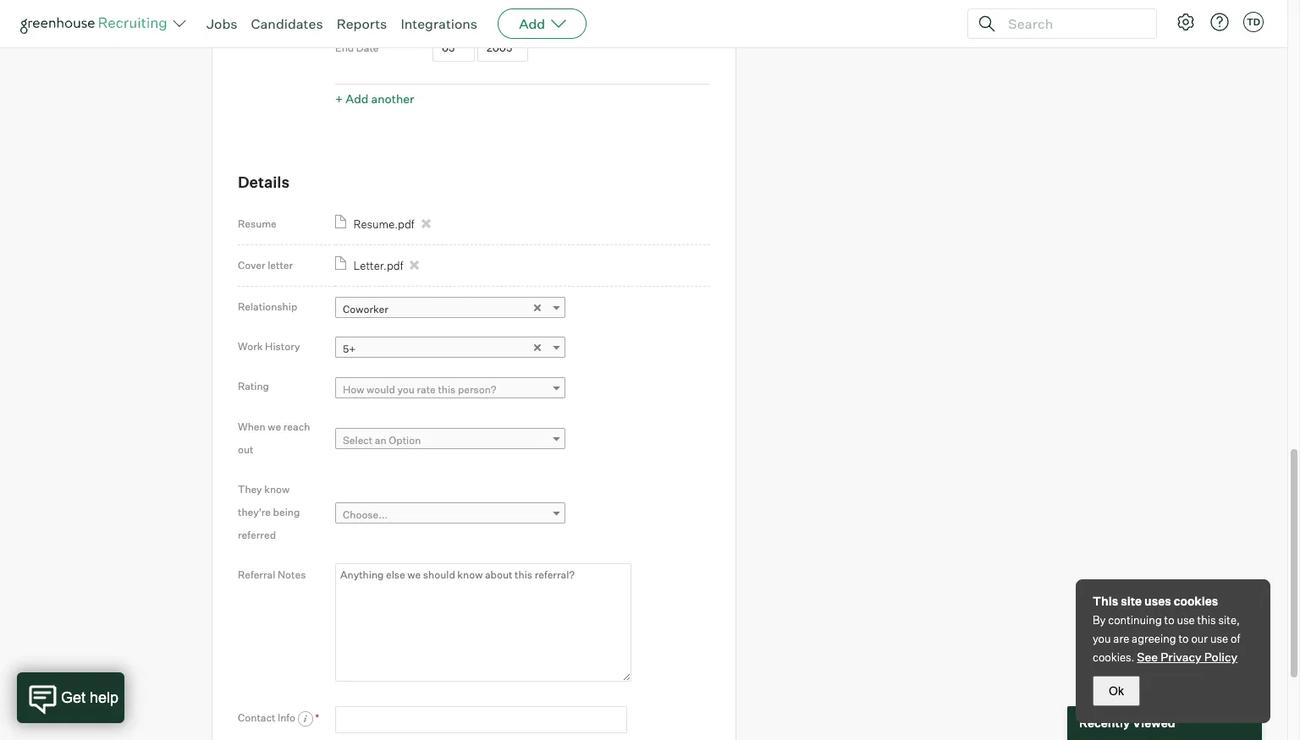 Task type: vqa. For each thing, say whether or not it's contained in the screenshot.
Letter.Pdf
yes



Task type: describe. For each thing, give the bounding box(es) containing it.
coworker
[[343, 303, 389, 316]]

site,
[[1219, 614, 1240, 627]]

resume
[[238, 218, 277, 230]]

mm text field for end date
[[433, 35, 475, 62]]

work history
[[238, 341, 300, 353]]

date for start date
[[361, 4, 384, 16]]

greenhouse recruiting image
[[20, 14, 173, 34]]

continuing
[[1109, 614, 1162, 627]]

+ add another
[[335, 92, 414, 106]]

Search text field
[[1004, 11, 1141, 36]]

education element
[[335, 0, 710, 111]]

rating
[[238, 381, 269, 393]]

this
[[1093, 594, 1119, 609]]

5+
[[343, 343, 356, 356]]

td
[[1247, 16, 1261, 28]]

see privacy policy link
[[1138, 650, 1238, 665]]

details
[[238, 173, 290, 192]]

select an option link
[[335, 429, 566, 453]]

1 horizontal spatial to
[[1179, 633, 1189, 646]]

cover
[[238, 259, 266, 272]]

end
[[335, 42, 354, 55]]

select an option
[[343, 435, 421, 447]]

reports
[[337, 15, 387, 32]]

resume.pdf
[[354, 218, 415, 231]]

Referral Notes text field
[[335, 564, 632, 682]]

letter.pdf
[[354, 259, 403, 273]]

are
[[1114, 633, 1130, 646]]

when we reach out
[[238, 421, 310, 456]]

reports link
[[337, 15, 387, 32]]

option
[[389, 435, 421, 447]]

integrations link
[[401, 15, 478, 32]]

by continuing to use this site, you are agreeing to our use of cookies.
[[1093, 614, 1241, 665]]

0 vertical spatial to
[[1165, 614, 1175, 627]]

policy
[[1205, 650, 1238, 665]]

how
[[343, 383, 365, 396]]

ok
[[1109, 685, 1125, 699]]

candidates link
[[251, 15, 323, 32]]

rate
[[417, 383, 436, 396]]

yyyy text field for start date
[[477, 0, 528, 24]]

person?
[[458, 383, 497, 396]]

0 vertical spatial use
[[1178, 614, 1195, 627]]

td button
[[1241, 8, 1268, 36]]

our
[[1192, 633, 1209, 646]]

site
[[1121, 594, 1142, 609]]

by
[[1093, 614, 1106, 627]]

privacy
[[1161, 650, 1202, 665]]

we
[[268, 421, 281, 433]]

td button
[[1244, 12, 1264, 32]]

coworker link
[[335, 297, 566, 322]]

would
[[367, 383, 395, 396]]

start date
[[335, 4, 384, 16]]

integrations
[[401, 15, 478, 32]]

select
[[343, 435, 373, 447]]

1 horizontal spatial use
[[1211, 633, 1229, 646]]

reach
[[283, 421, 310, 433]]

end date
[[335, 42, 379, 55]]

jobs link
[[207, 15, 238, 32]]

you inside by continuing to use this site, you are agreeing to our use of cookies.
[[1093, 633, 1111, 646]]

this for rate
[[438, 383, 456, 396]]

referral
[[238, 569, 276, 582]]

this for use
[[1198, 614, 1217, 627]]



Task type: locate. For each thing, give the bounding box(es) containing it.
1 vertical spatial yyyy text field
[[477, 35, 528, 62]]

relationship
[[238, 301, 297, 313]]

1 horizontal spatial add
[[519, 15, 546, 32]]

2 mm text field from the top
[[433, 35, 475, 62]]

0 vertical spatial you
[[398, 383, 415, 396]]

0 horizontal spatial this
[[438, 383, 456, 396]]

YYYY text field
[[477, 0, 528, 24], [477, 35, 528, 62]]

of
[[1231, 633, 1241, 646]]

this
[[438, 383, 456, 396], [1198, 614, 1217, 627]]

1 vertical spatial add
[[346, 92, 369, 106]]

to down uses
[[1165, 614, 1175, 627]]

date
[[361, 4, 384, 16], [356, 42, 379, 55]]

contact
[[238, 712, 275, 725]]

work
[[238, 341, 263, 353]]

ok button
[[1093, 677, 1141, 707]]

5+ link
[[335, 337, 566, 362]]

an
[[375, 435, 387, 447]]

how would you rate this person?
[[343, 383, 497, 396]]

2 yyyy text field from the top
[[477, 35, 528, 62]]

yyyy text field for end date
[[477, 35, 528, 62]]

they
[[238, 483, 262, 496]]

date right start
[[361, 4, 384, 16]]

agreeing
[[1132, 633, 1177, 646]]

recently
[[1080, 717, 1130, 731]]

another
[[371, 92, 414, 106]]

referred
[[238, 529, 276, 542]]

you left rate
[[398, 383, 415, 396]]

jobs
[[207, 15, 238, 32]]

1 vertical spatial mm text field
[[433, 35, 475, 62]]

to left our on the bottom of the page
[[1179, 633, 1189, 646]]

1 vertical spatial date
[[356, 42, 379, 55]]

use down the cookies
[[1178, 614, 1195, 627]]

info
[[278, 712, 296, 725]]

1 mm text field from the top
[[433, 0, 475, 24]]

this up our on the bottom of the page
[[1198, 614, 1217, 627]]

cookies
[[1174, 594, 1219, 609]]

1 vertical spatial this
[[1198, 614, 1217, 627]]

1 vertical spatial to
[[1179, 633, 1189, 646]]

know
[[264, 483, 290, 496]]

when
[[238, 421, 266, 433]]

1 vertical spatial use
[[1211, 633, 1229, 646]]

0 horizontal spatial add
[[346, 92, 369, 106]]

notes
[[278, 569, 306, 582]]

start
[[335, 4, 359, 16]]

this site uses cookies
[[1093, 594, 1219, 609]]

choose... link
[[335, 503, 566, 527]]

being
[[273, 506, 300, 519]]

0 vertical spatial date
[[361, 4, 384, 16]]

0 vertical spatial yyyy text field
[[477, 0, 528, 24]]

use left of
[[1211, 633, 1229, 646]]

history
[[265, 341, 300, 353]]

1 yyyy text field from the top
[[477, 0, 528, 24]]

None text field
[[335, 707, 627, 734]]

viewed
[[1133, 717, 1176, 731]]

they're
[[238, 506, 271, 519]]

use
[[1178, 614, 1195, 627], [1211, 633, 1229, 646]]

0 horizontal spatial to
[[1165, 614, 1175, 627]]

0 vertical spatial mm text field
[[433, 0, 475, 24]]

cookies.
[[1093, 651, 1135, 665]]

MM text field
[[433, 0, 475, 24], [433, 35, 475, 62]]

date right end
[[356, 42, 379, 55]]

this inside by continuing to use this site, you are agreeing to our use of cookies.
[[1198, 614, 1217, 627]]

contact info
[[238, 712, 298, 725]]

1 horizontal spatial you
[[1093, 633, 1111, 646]]

cover letter
[[238, 259, 293, 272]]

+
[[335, 92, 343, 106]]

+ add another link
[[335, 92, 414, 106]]

they know they're being referred
[[238, 483, 300, 542]]

see
[[1138, 650, 1159, 665]]

referral notes
[[238, 569, 306, 582]]

1 vertical spatial you
[[1093, 633, 1111, 646]]

add
[[519, 15, 546, 32], [346, 92, 369, 106]]

add button
[[498, 8, 587, 39]]

to
[[1165, 614, 1175, 627], [1179, 633, 1189, 646]]

how would you rate this person? link
[[335, 377, 566, 402]]

choose...
[[343, 509, 388, 522]]

out
[[238, 444, 254, 456]]

recently viewed
[[1080, 717, 1176, 731]]

0 vertical spatial add
[[519, 15, 546, 32]]

candidates
[[251, 15, 323, 32]]

add inside popup button
[[519, 15, 546, 32]]

this right rate
[[438, 383, 456, 396]]

see privacy policy
[[1138, 650, 1238, 665]]

letter
[[268, 259, 293, 272]]

you
[[398, 383, 415, 396], [1093, 633, 1111, 646]]

you down by at bottom right
[[1093, 633, 1111, 646]]

1 horizontal spatial this
[[1198, 614, 1217, 627]]

0 horizontal spatial use
[[1178, 614, 1195, 627]]

0 horizontal spatial you
[[398, 383, 415, 396]]

configure image
[[1176, 12, 1197, 32]]

date for end date
[[356, 42, 379, 55]]

0 vertical spatial this
[[438, 383, 456, 396]]

*
[[315, 712, 319, 725]]

mm text field for start date
[[433, 0, 475, 24]]

uses
[[1145, 594, 1172, 609]]

add inside education element
[[346, 92, 369, 106]]



